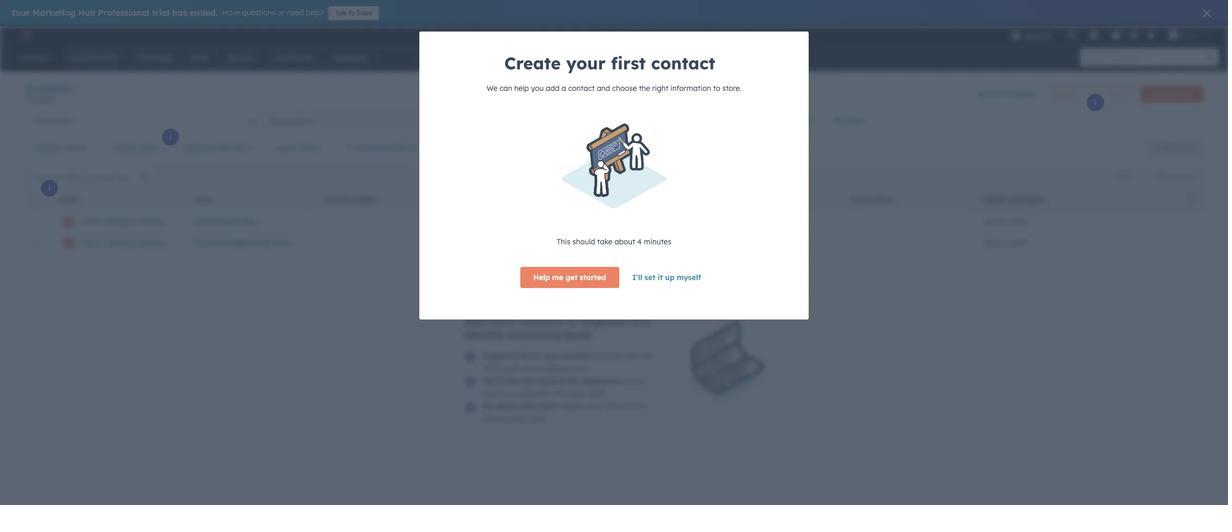 Task type: locate. For each thing, give the bounding box(es) containing it.
1 horizontal spatial all
[[833, 116, 842, 125]]

2 sep from the top
[[983, 239, 996, 248]]

2 21, from the top
[[999, 239, 1008, 248]]

add left more
[[464, 315, 485, 328]]

the up clean
[[567, 377, 578, 386]]

contact) for bh@hubspot.com
[[170, 217, 201, 227]]

i for topmost i button
[[1095, 98, 1097, 107]]

2 sep 21, 2023 from the top
[[983, 239, 1026, 248]]

2 press to sort. image from the left
[[957, 195, 961, 203]]

sales
[[357, 9, 372, 17]]

-- button down status
[[839, 212, 970, 233]]

help down no
[[483, 415, 497, 424]]

has
[[172, 7, 187, 18]]

advanced filters (0) button
[[339, 137, 437, 158]]

lead inside popup button
[[276, 143, 294, 153]]

menu
[[1004, 26, 1216, 43]]

0 vertical spatial contact)
[[170, 217, 201, 227]]

all contacts
[[34, 116, 74, 126]]

or
[[277, 8, 285, 17], [533, 352, 540, 361]]

view inside button
[[1181, 144, 1194, 152]]

0 horizontal spatial last
[[184, 143, 199, 153]]

21, for bh@hubspot.com
[[999, 217, 1008, 227]]

date right activity
[[232, 143, 249, 153]]

2 horizontal spatial --
[[852, 217, 858, 227]]

and left choose
[[597, 84, 610, 93]]

status
[[296, 143, 319, 153]]

0 vertical spatial sep
[[983, 217, 996, 227]]

my
[[270, 116, 281, 126]]

we can help you add a contact and choose the right information to store.
[[487, 84, 742, 93]]

press to sort. element for lead status
[[957, 195, 961, 204]]

help down apps
[[503, 377, 519, 386]]

0 vertical spatial the
[[639, 84, 650, 93]]

upgrade image
[[1011, 31, 1021, 41]]

1 date from the left
[[140, 143, 157, 153]]

-- down lead status
[[852, 217, 858, 227]]

create inside create date popup button
[[113, 143, 138, 153]]

contacts right my
[[283, 116, 313, 126]]

1 horizontal spatial i
[[169, 133, 172, 142]]

choose
[[612, 84, 637, 93]]

2 all from the left
[[34, 116, 42, 126]]

2 vertical spatial i
[[48, 184, 51, 193]]

0 vertical spatial 21,
[[999, 217, 1008, 227]]

0 vertical spatial lead
[[276, 143, 294, 153]]

all left views
[[833, 116, 842, 125]]

create for create date
[[113, 143, 138, 153]]

0 horizontal spatial press to sort. image
[[299, 195, 303, 203]]

lead for lead status
[[851, 196, 868, 204]]

and inside needed, and we're here to help at every step.
[[588, 402, 601, 412]]

last inside popup button
[[184, 143, 199, 153]]

0 vertical spatial business
[[540, 364, 570, 374]]

last left "activity"
[[719, 196, 735, 204]]

remove
[[537, 377, 564, 386]]

0 horizontal spatial or
[[277, 8, 285, 17]]

create for create your first contact
[[504, 53, 561, 74]]

1 vertical spatial and
[[630, 315, 650, 328]]

1 date from the left
[[770, 196, 787, 204]]

0 horizontal spatial import
[[483, 352, 509, 361]]

view left '(3/5)'
[[775, 116, 792, 125]]

-- left take
[[589, 239, 594, 248]]

contact up information
[[651, 53, 715, 74]]

1 all from the left
[[833, 116, 842, 125]]

questions
[[242, 8, 275, 17]]

close image
[[1203, 9, 1211, 17]]

greg robinson image
[[1169, 30, 1178, 39]]

contacts banner
[[25, 80, 1203, 110]]

(sample up maria johnson (sample contact)
[[137, 217, 167, 227]]

1 -- button from the left
[[313, 212, 444, 233]]

all inside all contacts button
[[34, 116, 42, 126]]

1 vertical spatial i button
[[162, 129, 179, 146]]

2 horizontal spatial contact
[[1171, 90, 1194, 98]]

0 vertical spatial your
[[566, 53, 606, 74]]

import inside button
[[1104, 90, 1126, 98]]

1 horizontal spatial add
[[758, 116, 773, 125]]

create inside create your first contact dialog
[[504, 53, 561, 74]]

need
[[287, 8, 304, 17]]

to right here
[[641, 402, 648, 412]]

1 horizontal spatial (edt)
[[1027, 196, 1044, 204]]

business
[[540, 364, 570, 374], [520, 389, 549, 399]]

about
[[615, 237, 635, 247]]

notifications button
[[1142, 26, 1160, 43]]

1 vertical spatial import
[[483, 352, 509, 361]]

1 vertical spatial i
[[169, 133, 172, 142]]

0 vertical spatial a
[[562, 84, 566, 93]]

myself
[[677, 273, 701, 283]]

file
[[519, 352, 530, 361]]

create inside create contact button
[[1150, 90, 1170, 98]]

i button right create date
[[162, 129, 179, 146]]

press to sort. image for email
[[299, 195, 303, 203]]

to inside create your first contact dialog
[[713, 84, 720, 93]]

your inside dialog
[[566, 53, 606, 74]]

(sample down the brian halligan (sample contact) link
[[138, 239, 169, 248]]

0 vertical spatial i
[[1095, 98, 1097, 107]]

hubspot image
[[19, 28, 32, 41]]

the right from
[[641, 352, 652, 361]]

marketplaces button
[[1083, 26, 1105, 43]]

have
[[222, 8, 240, 17]]

primary company
[[588, 196, 652, 204]]

data quality
[[989, 89, 1036, 99]]

Search HubSpot search field
[[1080, 48, 1209, 66]]

can
[[500, 84, 512, 93]]

import for import
[[1104, 90, 1126, 98]]

1 sep 21, 2023 from the top
[[983, 217, 1026, 227]]

1 horizontal spatial date
[[1009, 196, 1025, 204]]

0 horizontal spatial view
[[775, 116, 792, 125]]

contact
[[651, 53, 715, 74], [568, 84, 595, 93], [1171, 90, 1194, 98]]

create contact
[[1150, 90, 1194, 98]]

emailmaria@hubspot.com
[[194, 239, 291, 248]]

contacts up import a file or sync contacts
[[518, 315, 563, 328]]

you
[[531, 84, 544, 93], [521, 377, 534, 386], [633, 377, 646, 386]]

2 (edt) from the left
[[1027, 196, 1044, 204]]

(sample for johnson
[[138, 239, 169, 248]]

2 horizontal spatial your
[[566, 53, 606, 74]]

and down data.
[[588, 402, 601, 412]]

(0)
[[419, 143, 430, 153]]

i'll set it up myself button
[[625, 267, 708, 288]]

your
[[11, 7, 30, 18]]

view inside popup button
[[775, 116, 792, 125]]

2 2023 from the top
[[1010, 239, 1026, 248]]

1 vertical spatial or
[[533, 352, 540, 361]]

lead status
[[276, 143, 319, 153]]

0 vertical spatial sep 21, 2023
[[983, 217, 1026, 227]]

0 vertical spatial import
[[1104, 90, 1126, 98]]

your up we can help you add a contact and choose the right information to store.
[[566, 53, 606, 74]]

date
[[140, 143, 157, 153], [232, 143, 249, 153]]

business up we'll help you remove the duplicates,
[[540, 364, 570, 374]]

brian halligan (sample contact)
[[81, 217, 201, 227]]

pagination navigation
[[534, 258, 629, 272]]

status
[[870, 196, 894, 204]]

all for all views
[[833, 116, 842, 125]]

i down all contacts button
[[169, 133, 172, 142]]

next button
[[586, 258, 629, 272]]

you inside so you grow your business with clean data.
[[633, 377, 646, 386]]

0 horizontal spatial (edt)
[[789, 196, 806, 204]]

contact)
[[170, 217, 201, 227], [171, 239, 203, 248]]

add
[[546, 84, 560, 93]]

contact inside button
[[1171, 90, 1194, 98]]

i down contact
[[48, 184, 51, 193]]

descending sort. press to sort ascending. element
[[1189, 195, 1193, 204]]

-- button down the number on the top left of the page
[[313, 212, 444, 233]]

bh@hubspot.com
[[194, 217, 258, 227]]

all inside all views link
[[833, 116, 842, 125]]

to
[[349, 9, 355, 17], [713, 84, 720, 93], [567, 315, 577, 328], [641, 402, 648, 412]]

1 press to sort. element from the left
[[299, 195, 303, 204]]

0 horizontal spatial lead
[[276, 143, 294, 153]]

21,
[[999, 217, 1008, 227], [999, 239, 1008, 248]]

0 vertical spatial 2023
[[1010, 217, 1026, 227]]

your up fancy on the left of page
[[502, 389, 518, 399]]

2 vertical spatial your
[[502, 389, 518, 399]]

date down all contacts button
[[140, 143, 157, 153]]

contacts down records
[[44, 116, 74, 126]]

i right actions popup button
[[1095, 98, 1097, 107]]

-- down phone
[[325, 217, 331, 227]]

help me get started
[[533, 273, 606, 283]]

contacts inside "button"
[[283, 116, 313, 126]]

create your first contact dialog
[[419, 32, 809, 320]]

help right can
[[514, 84, 529, 93]]

press to sort. element
[[299, 195, 303, 204], [957, 195, 961, 204]]

a right the add
[[562, 84, 566, 93]]

notifications image
[[1147, 31, 1156, 41]]

import up other at the bottom left of page
[[483, 352, 509, 361]]

all down "2 records"
[[34, 116, 42, 126]]

2 horizontal spatial i
[[1095, 98, 1097, 107]]

help
[[514, 84, 529, 93], [503, 377, 519, 386], [483, 415, 497, 424]]

0 vertical spatial last
[[184, 143, 199, 153]]

you right so
[[633, 377, 646, 386]]

0 vertical spatial or
[[277, 8, 285, 17]]

edit columns
[[1155, 172, 1193, 180]]

1 horizontal spatial a
[[562, 84, 566, 93]]

2 vertical spatial help
[[483, 415, 497, 424]]

sync
[[543, 352, 559, 361]]

talk
[[335, 9, 347, 17]]

or left need at left top
[[277, 8, 285, 17]]

1 vertical spatial your
[[523, 364, 538, 374]]

1 press to sort. image from the left
[[299, 195, 303, 203]]

my contacts
[[270, 116, 313, 126]]

date inside last activity date popup button
[[232, 143, 249, 153]]

i button left name
[[41, 180, 58, 197]]

business up data
[[520, 389, 549, 399]]

contact owner button
[[25, 137, 100, 158]]

1 horizontal spatial contact
[[651, 53, 715, 74]]

name
[[59, 196, 78, 204]]

1 sep from the top
[[983, 217, 996, 227]]

last left activity
[[184, 143, 199, 153]]

1 horizontal spatial view
[[1181, 144, 1194, 152]]

last for last activity date
[[184, 143, 199, 153]]

1 vertical spatial the
[[641, 352, 652, 361]]

1 vertical spatial view
[[1181, 144, 1194, 152]]

directly from the other apps your business uses.
[[483, 352, 652, 374]]

set
[[645, 273, 656, 283]]

(sample for halligan
[[137, 217, 167, 227]]

1 horizontal spatial date
[[232, 143, 249, 153]]

or inside your marketing hub professional trial has ended. have questions or need help?
[[277, 8, 285, 17]]

data quality button
[[971, 83, 1037, 104]]

contact) down 'bh@hubspot.com' on the left top of the page
[[171, 239, 203, 248]]

1 vertical spatial 2023
[[1010, 239, 1026, 248]]

calling icon image
[[1067, 31, 1077, 40]]

save view
[[1164, 144, 1194, 152]]

or right file
[[533, 352, 540, 361]]

0 horizontal spatial i
[[48, 184, 51, 193]]

press to sort. image
[[299, 195, 303, 203], [957, 195, 961, 203]]

to right talk on the top left of page
[[349, 9, 355, 17]]

a left file
[[512, 352, 516, 361]]

upgrade
[[1023, 32, 1052, 40]]

0 vertical spatial view
[[775, 116, 792, 125]]

1 horizontal spatial -- button
[[839, 212, 970, 233]]

0 horizontal spatial add
[[464, 315, 485, 328]]

owner
[[63, 143, 86, 153]]

emailmaria@hubspot.com link
[[194, 239, 291, 248]]

(sample
[[137, 217, 167, 227], [138, 239, 169, 248]]

2 horizontal spatial i button
[[1087, 94, 1104, 111]]

contact right the add
[[568, 84, 595, 93]]

no
[[483, 402, 493, 412]]

1 vertical spatial 21,
[[999, 239, 1008, 248]]

edit
[[1155, 172, 1167, 180]]

create contact button
[[1141, 86, 1203, 102]]

i button right actions in the top of the page
[[1087, 94, 1104, 111]]

talk to sales
[[335, 9, 372, 17]]

0 horizontal spatial date
[[140, 143, 157, 153]]

2 vertical spatial and
[[588, 402, 601, 412]]

lead status
[[851, 196, 894, 204]]

add inside add view (3/5) popup button
[[758, 116, 773, 125]]

johnson
[[105, 239, 136, 248]]

1 horizontal spatial lead
[[851, 196, 868, 204]]

your
[[566, 53, 606, 74], [523, 364, 538, 374], [502, 389, 518, 399]]

you left the remove
[[521, 377, 534, 386]]

your inside directly from the other apps your business uses.
[[523, 364, 538, 374]]

the left right
[[639, 84, 650, 93]]

started
[[580, 273, 606, 283]]

contact owner
[[32, 143, 86, 153]]

2 date from the left
[[232, 143, 249, 153]]

0 vertical spatial i button
[[1087, 94, 1104, 111]]

1 horizontal spatial i button
[[162, 129, 179, 146]]

all
[[833, 116, 842, 125], [34, 116, 42, 126]]

your inside so you grow your business with clean data.
[[502, 389, 518, 399]]

0 horizontal spatial press to sort. element
[[299, 195, 303, 204]]

add for add more contacts to organize and identify promising leads
[[464, 315, 485, 328]]

0 vertical spatial add
[[758, 116, 773, 125]]

0 horizontal spatial -- button
[[313, 212, 444, 233]]

contact) down email
[[170, 217, 201, 227]]

0 vertical spatial and
[[597, 84, 610, 93]]

your down file
[[523, 364, 538, 374]]

music button
[[1162, 26, 1215, 43]]

primary company column header
[[576, 188, 708, 212]]

to inside add more contacts to organize and identify promising leads
[[567, 315, 577, 328]]

menu item
[[1060, 26, 1062, 43]]

1 vertical spatial sep 21, 2023
[[983, 239, 1026, 248]]

1 2023 from the top
[[1010, 217, 1026, 227]]

brian
[[81, 217, 101, 227]]

1 vertical spatial lead
[[851, 196, 868, 204]]

1 vertical spatial last
[[719, 196, 735, 204]]

export
[[1116, 172, 1135, 180]]

to left organize
[[567, 315, 577, 328]]

1 horizontal spatial last
[[719, 196, 735, 204]]

1 vertical spatial (sample
[[138, 239, 169, 248]]

advanced
[[357, 143, 394, 153]]

data
[[989, 89, 1007, 99]]

add left '(3/5)'
[[758, 116, 773, 125]]

to left 'store.'
[[713, 84, 720, 93]]

0 vertical spatial (sample
[[137, 217, 167, 227]]

0 vertical spatial help
[[514, 84, 529, 93]]

contact down search hubspot search box
[[1171, 90, 1194, 98]]

you left the add
[[531, 84, 544, 93]]

and up from
[[630, 315, 650, 328]]

1 horizontal spatial press to sort. image
[[957, 195, 961, 203]]

0 horizontal spatial date
[[770, 196, 787, 204]]

2 press to sort. element from the left
[[957, 195, 961, 204]]

1 vertical spatial sep
[[983, 239, 996, 248]]

prev
[[554, 260, 570, 270]]

1 21, from the top
[[999, 217, 1008, 227]]

settings image
[[1129, 31, 1138, 40]]

contacts
[[25, 82, 72, 95]]

0 horizontal spatial your
[[502, 389, 518, 399]]

calling icon button
[[1063, 28, 1081, 42]]

columns
[[1169, 172, 1193, 180]]

2 vertical spatial i button
[[41, 180, 58, 197]]

1 horizontal spatial press to sort. element
[[957, 195, 961, 204]]

add view (3/5) button
[[740, 110, 826, 131]]

up
[[665, 273, 675, 283]]

1 horizontal spatial import
[[1104, 90, 1126, 98]]

create date button
[[106, 137, 171, 158]]

import down search hubspot search box
[[1104, 90, 1126, 98]]

1 vertical spatial contact)
[[171, 239, 203, 248]]

view right 'save'
[[1181, 144, 1194, 152]]

i for the left i button
[[48, 184, 51, 193]]

0 horizontal spatial all
[[34, 116, 42, 126]]

1 horizontal spatial your
[[523, 364, 538, 374]]

0 horizontal spatial contact
[[568, 84, 595, 93]]

views
[[844, 116, 865, 125]]

marketplaces image
[[1089, 31, 1099, 41]]

1 vertical spatial business
[[520, 389, 549, 399]]

add inside add more contacts to organize and identify promising leads
[[464, 315, 485, 328]]

0 horizontal spatial a
[[512, 352, 516, 361]]

1 vertical spatial add
[[464, 315, 485, 328]]



Task type: vqa. For each thing, say whether or not it's contained in the screenshot.
Body Background color #
no



Task type: describe. For each thing, give the bounding box(es) containing it.
take
[[597, 237, 613, 247]]

(3/5)
[[794, 116, 813, 125]]

identify
[[464, 328, 505, 342]]

you inside dialog
[[531, 84, 544, 93]]

0 horizontal spatial i button
[[41, 180, 58, 197]]

2 date from the left
[[1009, 196, 1025, 204]]

trial
[[152, 7, 170, 18]]

right
[[652, 84, 669, 93]]

2
[[25, 96, 29, 104]]

information
[[671, 84, 711, 93]]

i'll
[[632, 273, 642, 283]]

to inside needed, and we're here to help at every step.
[[641, 402, 648, 412]]

press to sort. element for email
[[299, 195, 303, 204]]

store.
[[723, 84, 742, 93]]

music
[[1180, 31, 1199, 39]]

2023 for bh@hubspot.com
[[1010, 217, 1026, 227]]

menu containing music
[[1004, 26, 1216, 43]]

get
[[566, 273, 578, 283]]

phone
[[325, 196, 348, 204]]

the inside create your first contact dialog
[[639, 84, 650, 93]]

primary
[[588, 196, 618, 204]]

last activity date button
[[177, 137, 263, 158]]

contact) for emailmaria@hubspot.com
[[171, 239, 203, 248]]

create date
[[113, 143, 157, 153]]

actions
[[1052, 90, 1074, 98]]

company
[[620, 196, 652, 204]]

view for add
[[775, 116, 792, 125]]

no fancy data work
[[483, 402, 556, 412]]

create for create date (edt)
[[982, 196, 1007, 204]]

import for import a file or sync contacts
[[483, 352, 509, 361]]

help button
[[1107, 26, 1125, 43]]

i'll set it up myself
[[632, 273, 701, 283]]

1 horizontal spatial --
[[589, 239, 594, 248]]

press to sort. image for lead status
[[957, 195, 961, 203]]

we'll
[[483, 377, 500, 386]]

descending sort. press to sort ascending. image
[[1189, 195, 1193, 203]]

advanced filters (0)
[[357, 143, 430, 153]]

last activity date (edt)
[[719, 196, 806, 204]]

data.
[[589, 389, 607, 399]]

contact
[[32, 143, 61, 153]]

business inside directly from the other apps your business uses.
[[540, 364, 570, 374]]

sep 21, 2023 for emailmaria@hubspot.com
[[983, 239, 1026, 248]]

your marketing hub professional trial has ended. have questions or need help?
[[11, 7, 324, 18]]

we'll help you remove the duplicates,
[[483, 377, 621, 386]]

i for the middle i button
[[169, 133, 172, 142]]

help image
[[1111, 31, 1121, 41]]

quality
[[1009, 89, 1036, 99]]

with
[[551, 389, 566, 399]]

edit columns button
[[1149, 170, 1200, 183]]

add for add view (3/5)
[[758, 116, 773, 125]]

number
[[349, 196, 377, 204]]

1
[[578, 260, 582, 269]]

grow
[[483, 389, 500, 399]]

duplicates,
[[581, 377, 621, 386]]

create date (edt)
[[982, 196, 1044, 204]]

1 vertical spatial help
[[503, 377, 519, 386]]

actions button
[[1043, 86, 1089, 102]]

search button
[[1201, 48, 1219, 66]]

sep for emailmaria@hubspot.com
[[983, 239, 996, 248]]

maria
[[81, 239, 103, 248]]

2 records
[[25, 96, 54, 104]]

help inside needed, and we're here to help at every step.
[[483, 415, 497, 424]]

1 (edt) from the left
[[789, 196, 806, 204]]

21, for emailmaria@hubspot.com
[[999, 239, 1008, 248]]

more
[[488, 315, 515, 328]]

maria johnson (sample contact)
[[81, 239, 203, 248]]

so you grow your business with clean data.
[[483, 377, 646, 399]]

sep 21, 2023 for bh@hubspot.com
[[983, 217, 1026, 227]]

help inside create your first contact dialog
[[514, 84, 529, 93]]

step.
[[530, 415, 546, 424]]

help
[[533, 273, 550, 283]]

the inside directly from the other apps your business uses.
[[641, 352, 652, 361]]

this should take about 4 minutes
[[557, 237, 671, 247]]

save view button
[[1146, 139, 1203, 156]]

activity
[[737, 196, 769, 204]]

fancy
[[496, 402, 516, 412]]

0 horizontal spatial --
[[325, 217, 331, 227]]

last for last activity date (edt)
[[719, 196, 735, 204]]

activity
[[202, 143, 230, 153]]

hubspot link
[[13, 28, 39, 41]]

needed,
[[558, 402, 586, 412]]

professional
[[98, 7, 150, 18]]

work
[[538, 402, 556, 412]]

save
[[1164, 144, 1179, 152]]

and inside add more contacts to organize and identify promising leads
[[630, 315, 650, 328]]

data
[[518, 402, 536, 412]]

lead for lead status
[[276, 143, 294, 153]]

filters
[[396, 143, 417, 153]]

view for save
[[1181, 144, 1194, 152]]

business inside so you grow your business with clean data.
[[520, 389, 549, 399]]

contacts inside button
[[44, 116, 74, 126]]

prev button
[[534, 258, 574, 272]]

add more contacts to organize and identify promising leads
[[464, 315, 650, 342]]

so
[[623, 377, 631, 386]]

contacts inside add more contacts to organize and identify promising leads
[[518, 315, 563, 328]]

import button
[[1095, 86, 1134, 102]]

to inside button
[[349, 9, 355, 17]]

2023 for emailmaria@hubspot.com
[[1010, 239, 1026, 248]]

sep for bh@hubspot.com
[[983, 217, 996, 227]]

and inside create your first contact dialog
[[597, 84, 610, 93]]

search image
[[1206, 54, 1213, 61]]

1 horizontal spatial or
[[533, 352, 540, 361]]

a inside dialog
[[562, 84, 566, 93]]

needed, and we're here to help at every step.
[[483, 402, 648, 424]]

create your first contact
[[504, 53, 715, 74]]

all views
[[833, 116, 865, 125]]

1 vertical spatial a
[[512, 352, 516, 361]]

Search name, phone, email addresses, or company search field
[[28, 167, 156, 186]]

first
[[611, 53, 646, 74]]

records
[[31, 96, 54, 104]]

phone number
[[325, 196, 377, 204]]

here
[[623, 402, 639, 412]]

email
[[193, 196, 214, 204]]

date inside create date popup button
[[140, 143, 157, 153]]

contacts up uses.
[[562, 352, 593, 361]]

all contacts button
[[25, 110, 262, 131]]

ended.
[[190, 7, 218, 18]]

emailmaria@hubspot.com button
[[181, 233, 313, 254]]

lead status button
[[269, 137, 333, 158]]

this
[[557, 237, 570, 247]]

4
[[637, 237, 642, 247]]

add view (3/5)
[[758, 116, 813, 125]]

2 vertical spatial the
[[567, 377, 578, 386]]

hub
[[78, 7, 95, 18]]

create for create contact
[[1150, 90, 1170, 98]]

all for all contacts
[[34, 116, 42, 126]]

import a file or sync contacts
[[483, 352, 593, 361]]

2 -- button from the left
[[839, 212, 970, 233]]



